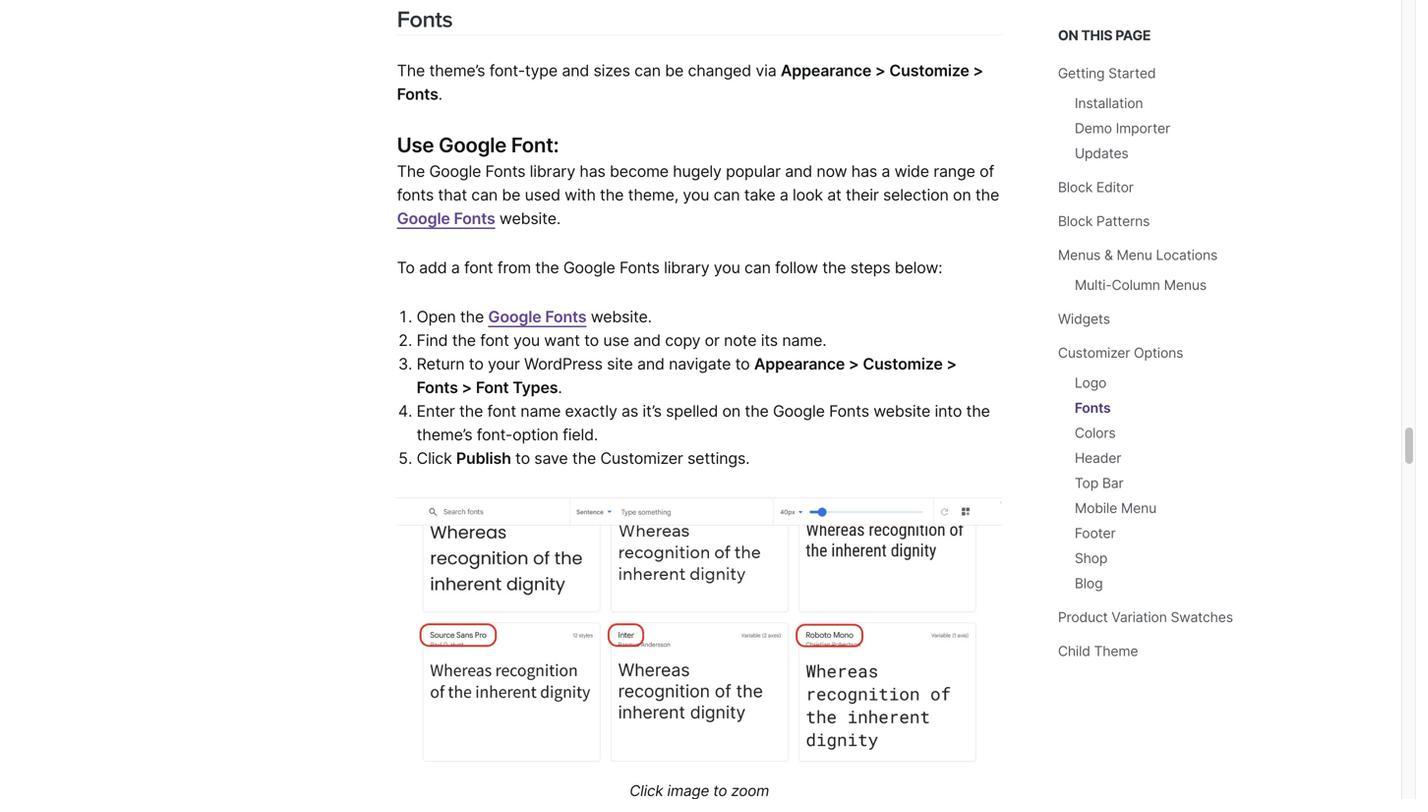 Task type: locate. For each thing, give the bounding box(es) containing it.
0 horizontal spatial fonts link
[[397, 6, 453, 33]]

updates link
[[1075, 145, 1129, 162]]

a right add
[[451, 258, 460, 277]]

shop
[[1075, 551, 1108, 567]]

>
[[876, 61, 886, 80], [974, 61, 984, 80], [849, 355, 860, 374], [947, 355, 957, 374], [462, 378, 472, 397]]

0 horizontal spatial a
[[451, 258, 460, 277]]

customize inside appearance > customize > fonts > font types
[[863, 355, 943, 374]]

0 vertical spatial a
[[882, 162, 891, 181]]

logo fonts colors header top bar mobile menu footer shop blog
[[1075, 375, 1157, 592]]

block for block editor
[[1059, 179, 1093, 196]]

library
[[530, 162, 576, 181], [664, 258, 710, 277]]

of
[[980, 162, 995, 181]]

on this page
[[1059, 27, 1151, 44]]

and right use
[[634, 331, 661, 350]]

0 horizontal spatial has
[[580, 162, 606, 181]]

0 vertical spatial block
[[1059, 179, 1093, 196]]

getting started
[[1059, 65, 1157, 82]]

can
[[635, 61, 661, 80], [472, 186, 498, 205], [714, 186, 740, 205], [745, 258, 771, 277]]

font-
[[490, 61, 525, 80], [477, 425, 513, 445]]

the left steps
[[823, 258, 847, 277]]

1 horizontal spatial menus
[[1165, 277, 1207, 294]]

fonts
[[397, 6, 453, 33], [397, 84, 439, 104], [486, 162, 526, 181], [454, 209, 496, 228], [620, 258, 660, 277], [545, 307, 587, 326], [417, 378, 458, 397], [1075, 400, 1111, 417], [830, 402, 870, 421]]

a left wide
[[882, 162, 891, 181]]

you down hugely
[[683, 186, 710, 205]]

2 vertical spatial a
[[451, 258, 460, 277]]

1 vertical spatial on
[[723, 402, 741, 421]]

2 has from the left
[[852, 162, 878, 181]]

and inside use google font: the google fonts library has become hugely popular and now has a wide range of fonts that can be used with the theme, you can take a look at their selection on the google fonts website.
[[785, 162, 813, 181]]

variation
[[1112, 610, 1168, 626]]

library up copy
[[664, 258, 710, 277]]

0 vertical spatial appearance
[[781, 61, 872, 80]]

0 horizontal spatial be
[[502, 186, 521, 205]]

0 horizontal spatial on
[[723, 402, 741, 421]]

from
[[498, 258, 531, 277]]

note
[[724, 331, 757, 350]]

website
[[874, 402, 931, 421]]

menus down locations
[[1165, 277, 1207, 294]]

1 vertical spatial website.
[[591, 307, 652, 326]]

1 vertical spatial .
[[558, 378, 562, 397]]

1 horizontal spatial library
[[664, 258, 710, 277]]

be left used on the top
[[502, 186, 521, 205]]

0 vertical spatial customize
[[890, 61, 970, 80]]

font- up publish
[[477, 425, 513, 445]]

and right site
[[638, 355, 665, 374]]

header
[[1075, 450, 1122, 467]]

1 horizontal spatial fonts link
[[1075, 400, 1111, 417]]

on down 'range'
[[953, 186, 972, 205]]

google inside open the google fonts website. find the font you want to use and copy or note its name.
[[488, 307, 542, 326]]

updates
[[1075, 145, 1129, 162]]

and right type
[[562, 61, 590, 80]]

footer
[[1075, 525, 1116, 542]]

you left follow
[[714, 258, 741, 277]]

appearance inside appearance > customize > fonts
[[781, 61, 872, 80]]

demo
[[1075, 120, 1113, 137]]

appearance inside appearance > customize > fonts > font types
[[755, 355, 845, 374]]

0 vertical spatial menus
[[1059, 247, 1101, 264]]

fonts inside appearance > customize > fonts > font types
[[417, 378, 458, 397]]

font up your
[[480, 331, 509, 350]]

a left look
[[780, 186, 789, 205]]

2 vertical spatial font
[[488, 402, 517, 421]]

to inside open the google fonts website. find the font you want to use and copy or note its name.
[[585, 331, 599, 350]]

google fonts link for the google fonts library has become hugely popular and now has a wide range of fonts that can be used with the theme, you can take a look at their selection on the
[[397, 209, 496, 228]]

1 vertical spatial appearance
[[755, 355, 845, 374]]

0 horizontal spatial customizer
[[601, 449, 684, 468]]

child
[[1059, 644, 1091, 660]]

to down option
[[516, 449, 530, 468]]

on right spelled
[[723, 402, 741, 421]]

0 vertical spatial website.
[[500, 209, 561, 228]]

2 vertical spatial you
[[514, 331, 540, 350]]

fonts inside appearance > customize > fonts
[[397, 84, 439, 104]]

0 horizontal spatial library
[[530, 162, 576, 181]]

1 block from the top
[[1059, 179, 1093, 196]]

be left changed at top
[[665, 61, 684, 80]]

wide
[[895, 162, 930, 181]]

mobile menu link
[[1075, 500, 1157, 517]]

as
[[622, 402, 639, 421]]

0 vertical spatial you
[[683, 186, 710, 205]]

block down the "block editor" link
[[1059, 213, 1093, 230]]

customizer down it's
[[601, 449, 684, 468]]

0 vertical spatial be
[[665, 61, 684, 80]]

find
[[417, 331, 448, 350]]

1 horizontal spatial .
[[558, 378, 562, 397]]

2 the from the top
[[397, 162, 425, 181]]

fonts inside logo fonts colors header top bar mobile menu footer shop blog
[[1075, 400, 1111, 417]]

block left editor
[[1059, 179, 1093, 196]]

1 horizontal spatial has
[[852, 162, 878, 181]]

0 vertical spatial font
[[464, 258, 493, 277]]

customizer inside the enter the font name exactly as it's spelled on the google fonts website into the theme's font-option field. click publish to save the customizer settings.
[[601, 449, 684, 468]]

2 horizontal spatial you
[[714, 258, 741, 277]]

1 vertical spatial library
[[664, 258, 710, 277]]

0 horizontal spatial website.
[[500, 209, 561, 228]]

child theme link
[[1059, 644, 1139, 660]]

website. down used on the top
[[500, 209, 561, 228]]

that
[[438, 186, 467, 205]]

and inside open the google fonts website. find the font you want to use and copy or note its name.
[[634, 331, 661, 350]]

customizer up logo link
[[1059, 345, 1131, 362]]

font
[[476, 378, 509, 397]]

you up your
[[514, 331, 540, 350]]

settings.
[[688, 449, 750, 468]]

1 horizontal spatial you
[[683, 186, 710, 205]]

on inside use google font: the google fonts library has become hugely popular and now has a wide range of fonts that can be used with the theme, you can take a look at their selection on the google fonts website.
[[953, 186, 972, 205]]

appearance > customize > fonts > font types
[[417, 355, 957, 397]]

font
[[464, 258, 493, 277], [480, 331, 509, 350], [488, 402, 517, 421]]

its
[[761, 331, 778, 350]]

block editor link
[[1059, 179, 1134, 196]]

your
[[488, 355, 520, 374]]

return
[[417, 355, 465, 374]]

the down font
[[460, 402, 483, 421]]

1 vertical spatial customizer
[[601, 449, 684, 468]]

to up return to your wordpress site and navigate to
[[585, 331, 599, 350]]

1 vertical spatial font-
[[477, 425, 513, 445]]

enter the font name exactly as it's spelled on the google fonts website into the theme's font-option field. click publish to save the customizer settings.
[[417, 402, 991, 468]]

.
[[439, 84, 443, 104], [558, 378, 562, 397]]

to
[[397, 258, 415, 277]]

0 vertical spatial .
[[439, 84, 443, 104]]

google fonts link down the that
[[397, 209, 496, 228]]

font left from
[[464, 258, 493, 277]]

menu right & at the top right of the page
[[1117, 247, 1153, 264]]

0 vertical spatial customizer
[[1059, 345, 1131, 362]]

can right the that
[[472, 186, 498, 205]]

and up look
[[785, 162, 813, 181]]

this
[[1082, 27, 1113, 44]]

and
[[562, 61, 590, 80], [785, 162, 813, 181], [634, 331, 661, 350], [638, 355, 665, 374]]

the
[[600, 186, 624, 205], [976, 186, 1000, 205], [536, 258, 559, 277], [823, 258, 847, 277], [460, 307, 484, 326], [452, 331, 476, 350], [460, 402, 483, 421], [745, 402, 769, 421], [967, 402, 991, 421], [573, 449, 596, 468]]

1 horizontal spatial on
[[953, 186, 972, 205]]

1 horizontal spatial customizer
[[1059, 345, 1131, 362]]

appearance for return to your wordpress site and navigate to
[[755, 355, 845, 374]]

menus left & at the top right of the page
[[1059, 247, 1101, 264]]

0 horizontal spatial you
[[514, 331, 540, 350]]

1 vertical spatial font
[[480, 331, 509, 350]]

you inside open the google fonts website. find the font you want to use and copy or note its name.
[[514, 331, 540, 350]]

look
[[793, 186, 823, 205]]

website. up use
[[591, 307, 652, 326]]

1 horizontal spatial a
[[780, 186, 789, 205]]

on
[[953, 186, 972, 205], [723, 402, 741, 421]]

can right sizes
[[635, 61, 661, 80]]

the right from
[[536, 258, 559, 277]]

1 vertical spatial menu
[[1122, 500, 1157, 517]]

appearance right via
[[781, 61, 872, 80]]

hugely
[[673, 162, 722, 181]]

1 vertical spatial the
[[397, 162, 425, 181]]

to down 'note'
[[736, 355, 750, 374]]

block patterns link
[[1059, 213, 1151, 230]]

the down field.
[[573, 449, 596, 468]]

publish
[[456, 449, 511, 468]]

0 vertical spatial theme's
[[429, 61, 485, 80]]

the inside use google font: the google fonts library has become hugely popular and now has a wide range of fonts that can be used with the theme, you can take a look at their selection on the google fonts website.
[[397, 162, 425, 181]]

the up fonts
[[397, 162, 425, 181]]

0 vertical spatial google fonts link
[[397, 209, 496, 228]]

a
[[882, 162, 891, 181], [780, 186, 789, 205], [451, 258, 460, 277]]

font down font
[[488, 402, 517, 421]]

has up with
[[580, 162, 606, 181]]

the up use
[[397, 61, 425, 80]]

be
[[665, 61, 684, 80], [502, 186, 521, 205]]

with
[[565, 186, 596, 205]]

you inside use google font: the google fonts library has become hugely popular and now has a wide range of fonts that can be used with the theme, you can take a look at their selection on the google fonts website.
[[683, 186, 710, 205]]

has up their
[[852, 162, 878, 181]]

2 block from the top
[[1059, 213, 1093, 230]]

0 vertical spatial fonts link
[[397, 6, 453, 33]]

0 vertical spatial library
[[530, 162, 576, 181]]

customize
[[890, 61, 970, 80], [863, 355, 943, 374]]

fonts inside open the google fonts website. find the font you want to use and copy or note its name.
[[545, 307, 587, 326]]

can left follow
[[745, 258, 771, 277]]

website.
[[500, 209, 561, 228], [591, 307, 652, 326]]

theme's down enter
[[417, 425, 473, 445]]

the down 'of'
[[976, 186, 1000, 205]]

1 vertical spatial theme's
[[417, 425, 473, 445]]

1 vertical spatial customize
[[863, 355, 943, 374]]

menu down bar
[[1122, 500, 1157, 517]]

0 vertical spatial on
[[953, 186, 972, 205]]

theme
[[1095, 644, 1139, 660]]

appearance down name. at the top right of page
[[755, 355, 845, 374]]

font- up "font:" in the left top of the page
[[490, 61, 525, 80]]

you
[[683, 186, 710, 205], [714, 258, 741, 277], [514, 331, 540, 350]]

1 the from the top
[[397, 61, 425, 80]]

google fonts link
[[397, 209, 496, 228], [488, 307, 587, 326]]

1 vertical spatial google fonts link
[[488, 307, 587, 326]]

fonts link
[[397, 6, 453, 33], [1075, 400, 1111, 417]]

customize inside appearance > customize > fonts
[[890, 61, 970, 80]]

on inside the enter the font name exactly as it's spelled on the google fonts website into the theme's font-option field. click publish to save the customizer settings.
[[723, 402, 741, 421]]

started
[[1109, 65, 1157, 82]]

0 vertical spatial the
[[397, 61, 425, 80]]

google fonts link up want
[[488, 307, 587, 326]]

1 horizontal spatial website.
[[591, 307, 652, 326]]

can left take
[[714, 186, 740, 205]]

library up used on the top
[[530, 162, 576, 181]]

patterns
[[1097, 213, 1151, 230]]

blog link
[[1075, 576, 1103, 592]]

1 vertical spatial be
[[502, 186, 521, 205]]

top bar link
[[1075, 475, 1124, 492]]

field.
[[563, 425, 598, 445]]

product variation swatches link
[[1059, 610, 1234, 626]]

the
[[397, 61, 425, 80], [397, 162, 425, 181]]

0 horizontal spatial .
[[439, 84, 443, 104]]

multi-column menus
[[1075, 277, 1207, 294]]

menus
[[1059, 247, 1101, 264], [1165, 277, 1207, 294]]

theme's left type
[[429, 61, 485, 80]]

below:
[[895, 258, 943, 277]]

1 vertical spatial block
[[1059, 213, 1093, 230]]



Task type: vqa. For each thing, say whether or not it's contained in the screenshot.
the bottom per
no



Task type: describe. For each thing, give the bounding box(es) containing it.
steps
[[851, 258, 891, 277]]

customize for appearance > customize > fonts > font types
[[863, 355, 943, 374]]

1 horizontal spatial be
[[665, 61, 684, 80]]

&
[[1105, 247, 1114, 264]]

font:
[[511, 133, 559, 158]]

site
[[607, 355, 633, 374]]

take
[[745, 186, 776, 205]]

appearance > customize > fonts
[[397, 61, 984, 104]]

footer link
[[1075, 525, 1116, 542]]

navigate
[[669, 355, 731, 374]]

customize for appearance > customize > fonts
[[890, 61, 970, 80]]

logo link
[[1075, 375, 1107, 392]]

locations
[[1157, 247, 1218, 264]]

page
[[1116, 27, 1151, 44]]

the up "settings."
[[745, 402, 769, 421]]

top
[[1075, 475, 1099, 492]]

type
[[525, 61, 558, 80]]

installation
[[1075, 95, 1144, 112]]

fonts inside the enter the font name exactly as it's spelled on the google fonts website into the theme's font-option field. click publish to save the customizer settings.
[[830, 402, 870, 421]]

follow
[[776, 258, 819, 277]]

spelled
[[666, 402, 719, 421]]

website. inside use google font: the google fonts library has become hugely popular and now has a wide range of fonts that can be used with the theme, you can take a look at their selection on the google fonts website.
[[500, 209, 561, 228]]

logo
[[1075, 375, 1107, 392]]

to left your
[[469, 355, 484, 374]]

selection
[[884, 186, 949, 205]]

customizer options
[[1059, 345, 1184, 362]]

multi-column menus link
[[1075, 277, 1207, 294]]

importer
[[1116, 120, 1171, 137]]

website. inside open the google fonts website. find the font you want to use and copy or note its name.
[[591, 307, 652, 326]]

wordpress
[[524, 355, 603, 374]]

customizer options link
[[1059, 345, 1184, 362]]

. for your
[[558, 378, 562, 397]]

widgets link
[[1059, 311, 1111, 328]]

open the google fonts website. find the font you want to use and copy or note its name.
[[417, 307, 827, 350]]

block patterns
[[1059, 213, 1151, 230]]

it's
[[643, 402, 662, 421]]

demo importer link
[[1075, 120, 1171, 137]]

product variation swatches
[[1059, 610, 1234, 626]]

or
[[705, 331, 720, 350]]

copy
[[665, 331, 701, 350]]

1 has from the left
[[580, 162, 606, 181]]

0 vertical spatial menu
[[1117, 247, 1153, 264]]

use google font: the google fonts library has become hugely popular and now has a wide range of fonts that can be used with the theme, you can take a look at their selection on the google fonts website.
[[397, 133, 1000, 228]]

to inside the enter the font name exactly as it's spelled on the google fonts website into the theme's font-option field. click publish to save the customizer settings.
[[516, 449, 530, 468]]

installation link
[[1075, 95, 1144, 112]]

theme's inside the enter the font name exactly as it's spelled on the google fonts website into the theme's font-option field. click publish to save the customizer settings.
[[417, 425, 473, 445]]

the right find
[[452, 331, 476, 350]]

block editor
[[1059, 179, 1134, 196]]

changed
[[688, 61, 752, 80]]

the right with
[[600, 186, 624, 205]]

name
[[521, 402, 561, 421]]

font inside the enter the font name exactly as it's spelled on the google fonts website into the theme's font-option field. click publish to save the customizer settings.
[[488, 402, 517, 421]]

exactly
[[565, 402, 618, 421]]

enter
[[417, 402, 455, 421]]

name.
[[783, 331, 827, 350]]

2 horizontal spatial a
[[882, 162, 891, 181]]

use
[[604, 331, 630, 350]]

shop link
[[1075, 551, 1108, 567]]

menu inside logo fonts colors header top bar mobile menu footer shop blog
[[1122, 500, 1157, 517]]

font inside open the google fonts website. find the font you want to use and copy or note its name.
[[480, 331, 509, 350]]

save
[[535, 449, 568, 468]]

via
[[756, 61, 777, 80]]

0 horizontal spatial menus
[[1059, 247, 1101, 264]]

1 vertical spatial you
[[714, 258, 741, 277]]

want
[[544, 331, 580, 350]]

colors link
[[1075, 425, 1116, 442]]

theme,
[[628, 186, 679, 205]]

the theme's font-type and sizes can be changed via
[[397, 61, 781, 80]]

1 vertical spatial menus
[[1165, 277, 1207, 294]]

mobile
[[1075, 500, 1118, 517]]

menus & menu locations link
[[1059, 247, 1218, 264]]

open
[[417, 307, 456, 326]]

1 vertical spatial fonts link
[[1075, 400, 1111, 417]]

options
[[1135, 345, 1184, 362]]

into
[[935, 402, 963, 421]]

0 vertical spatial font-
[[490, 61, 525, 80]]

used
[[525, 186, 561, 205]]

click
[[417, 449, 452, 468]]

bar
[[1103, 475, 1124, 492]]

library inside use google font: the google fonts library has become hugely popular and now has a wide range of fonts that can be used with the theme, you can take a look at their selection on the google fonts website.
[[530, 162, 576, 181]]

return to your wordpress site and navigate to
[[417, 355, 755, 374]]

the right into
[[967, 402, 991, 421]]

sizes
[[594, 61, 631, 80]]

google fonts link for open the
[[488, 307, 587, 326]]

font- inside the enter the font name exactly as it's spelled on the google fonts website into the theme's font-option field. click publish to save the customizer settings.
[[477, 425, 513, 445]]

types
[[513, 378, 558, 397]]

on
[[1059, 27, 1079, 44]]

column
[[1112, 277, 1161, 294]]

1 vertical spatial a
[[780, 186, 789, 205]]

range
[[934, 162, 976, 181]]

popular
[[726, 162, 781, 181]]

editor
[[1097, 179, 1134, 196]]

google inside the enter the font name exactly as it's spelled on the google fonts website into the theme's font-option field. click publish to save the customizer settings.
[[773, 402, 825, 421]]

the right open
[[460, 307, 484, 326]]

become
[[610, 162, 669, 181]]

block for block patterns
[[1059, 213, 1093, 230]]

installation demo importer updates
[[1075, 95, 1171, 162]]

be inside use google font: the google fonts library has become hugely popular and now has a wide range of fonts that can be used with the theme, you can take a look at their selection on the google fonts website.
[[502, 186, 521, 205]]

getting started link
[[1059, 65, 1157, 82]]

now
[[817, 162, 848, 181]]

multi-
[[1075, 277, 1112, 294]]

option
[[513, 425, 559, 445]]

getting
[[1059, 65, 1105, 82]]

blog
[[1075, 576, 1103, 592]]

appearance for the theme's font-type and sizes can be changed via
[[781, 61, 872, 80]]

. for font-
[[439, 84, 443, 104]]

header link
[[1075, 450, 1122, 467]]



